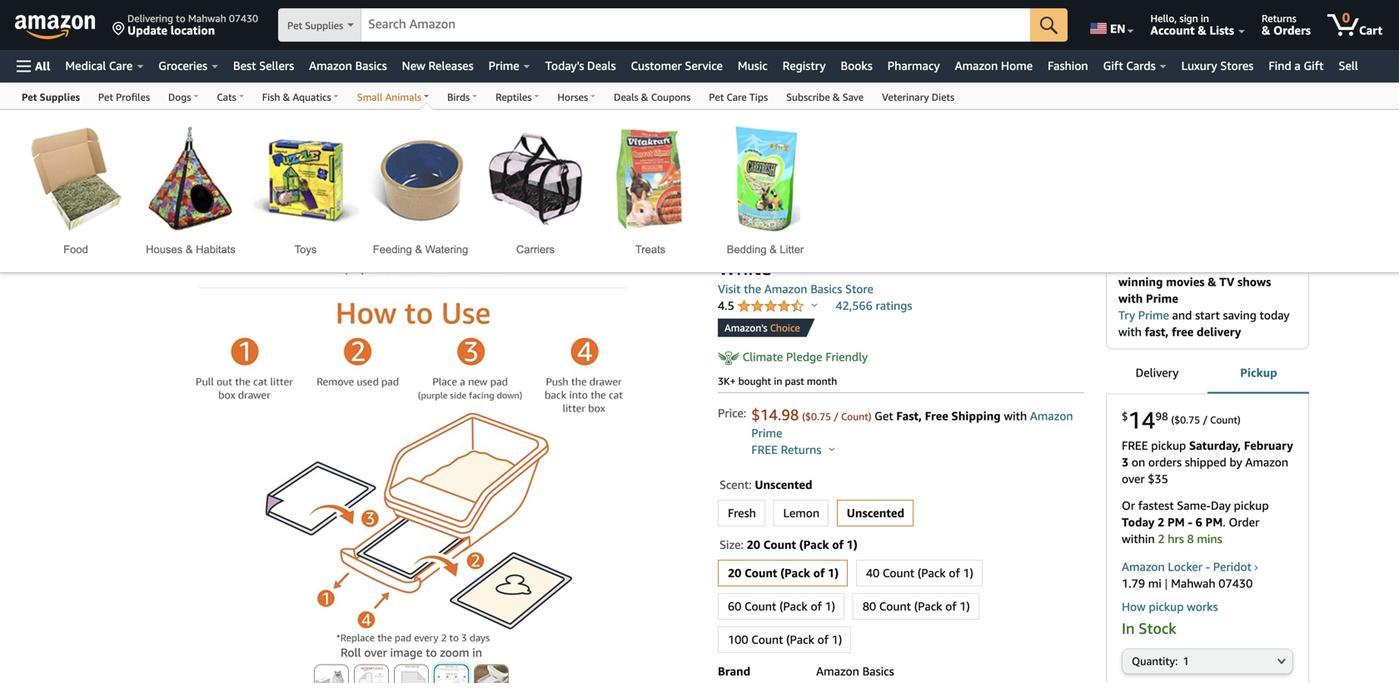 Task type: vqa. For each thing, say whether or not it's contained in the screenshot.
the cat cave cactus
no



Task type: describe. For each thing, give the bounding box(es) containing it.
4.5
[[718, 299, 738, 312]]

40
[[866, 566, 880, 580]]

$0.75 inside $14.98 ( $0.75 / count)
[[806, 411, 831, 422]]

amazon locker - peridot link
[[1122, 560, 1260, 573]]

cards
[[1127, 59, 1156, 72]]

books
[[841, 59, 873, 72]]

3
[[1122, 455, 1129, 469]]

diets
[[932, 91, 955, 103]]

of down unscented button at bottom
[[833, 538, 844, 552]]

6
[[1196, 515, 1203, 529]]

quantity:
[[1132, 655, 1178, 668]]

. order within
[[1122, 515, 1260, 546]]

tab list containing delivery
[[1106, 352, 1310, 395]]

count for 40 count (pack of 1)
[[883, 566, 915, 580]]

order
[[1229, 515, 1260, 529]]

42,566 ratings
[[836, 299, 913, 312]]

mahwah inside amazon locker - peridot 1.79 mi | mahwah 07430
[[1171, 576, 1216, 590]]

gift cards link
[[1096, 54, 1174, 77]]

2 2 from the top
[[1158, 532, 1165, 546]]

amazon image
[[15, 15, 96, 40]]

unscented inside amazon basics cat pad refills for litter box, unscented - pack of 20, purple and white visit the amazon basics store
[[762, 229, 857, 253]]

saving
[[1224, 308, 1257, 322]]

update
[[127, 23, 168, 37]]

2 pm from the left
[[1206, 515, 1223, 529]]

fish
[[262, 91, 280, 103]]

pet supplies inside search box
[[287, 20, 343, 31]]

count for 100 count (pack of 1)
[[752, 633, 784, 646]]

1) for 40 count (pack of 1)
[[963, 566, 974, 580]]

delivering
[[127, 12, 173, 24]]

with for get fast, free shipping with
[[1004, 409, 1027, 423]]

size: 20 count (pack of 1)
[[720, 538, 858, 552]]

amazon inside amazon locker - peridot 1.79 mi | mahwah 07430
[[1122, 560, 1165, 573]]

free returns
[[752, 443, 825, 457]]

deals & coupons
[[614, 91, 691, 103]]

friendly
[[826, 350, 868, 364]]

gift cards
[[1104, 59, 1156, 72]]

food image
[[22, 122, 129, 235]]

1) for 100 count (pack of 1)
[[832, 633, 843, 646]]

customer
[[631, 59, 682, 72]]

basics down '80'
[[863, 664, 895, 678]]

40 count (pack of 1) button
[[857, 561, 982, 586]]

climate pledge friendly
[[743, 350, 868, 364]]

100
[[728, 633, 749, 646]]

cats link
[[208, 83, 253, 109]]

enjoy
[[1119, 241, 1149, 255]]

groceries link
[[151, 54, 226, 77]]

/ inside $14.98 ( $0.75 / count)
[[834, 411, 839, 422]]

best
[[233, 59, 256, 72]]

horses link
[[549, 83, 605, 109]]

habitats
[[196, 243, 236, 256]]

and inside 'and start saving today with'
[[1173, 308, 1193, 322]]

purple
[[981, 229, 1040, 253]]

dogs link
[[159, 83, 208, 109]]

location
[[171, 23, 215, 37]]

0 horizontal spatial in
[[473, 646, 482, 659]]

unscented button
[[838, 501, 913, 526]]

watering
[[425, 243, 468, 256]]

houses & habitats
[[146, 243, 236, 256]]

cats
[[217, 91, 236, 103]]

winning
[[1119, 275, 1163, 289]]

to inside ‹ back to results
[[120, 172, 129, 184]]

pickup for how pickup works in stock
[[1149, 600, 1184, 613]]

treats image
[[597, 122, 704, 235]]

coupons
[[651, 91, 691, 103]]

pet for pet care tips link
[[709, 91, 724, 103]]

fish & aquatics link
[[253, 83, 348, 109]]

& for subscribe
[[833, 91, 840, 103]]

of for 20 count (pack of 1)
[[814, 566, 825, 580]]

amazon up the 4.5 button
[[765, 282, 808, 296]]

(pack for 20 count (pack of 1)
[[781, 566, 811, 580]]

try prime link
[[1119, 308, 1170, 322]]

amazon down 100 count (pack of 1)
[[817, 664, 860, 678]]

of for 80 count (pack of 1)
[[946, 599, 957, 613]]

returns inside returns & orders
[[1262, 12, 1297, 24]]

free inside "enjoy fast, free delivery, exclusive deals, and award- winning movies & tv shows with prime try prime"
[[1179, 241, 1201, 255]]

supplies inside pet supplies link
[[40, 91, 80, 103]]

of for 100 count (pack of 1)
[[818, 633, 829, 646]]

mi
[[1149, 576, 1162, 590]]

free pickup
[[1122, 438, 1190, 452]]

feeding
[[373, 243, 412, 256]]

(pack for 60 count (pack of 1)
[[780, 599, 808, 613]]

hrs
[[1168, 532, 1185, 546]]

& for houses
[[186, 243, 193, 256]]

birds
[[447, 91, 470, 103]]

climate pledge friendly link
[[718, 350, 868, 366]]

popover image
[[812, 303, 818, 307]]

fresh
[[728, 506, 756, 520]]

today's
[[545, 59, 584, 72]]

cat
[[857, 202, 887, 226]]

subscribe & save
[[787, 91, 864, 103]]

store
[[846, 282, 874, 296]]

amazon up aquatics
[[309, 59, 352, 72]]

Pet Supplies search field
[[278, 8, 1068, 43]]

profiles
[[116, 91, 150, 103]]

toys
[[295, 243, 317, 256]]

1 vertical spatial deals
[[614, 91, 639, 103]]

$14.98 ( $0.75 / count)
[[752, 406, 872, 424]]

amazon up box,
[[718, 202, 792, 226]]

popover image
[[829, 447, 835, 451]]

80 count (pack of 1)
[[863, 599, 970, 613]]

& for account
[[1198, 23, 1207, 37]]

.
[[1223, 515, 1226, 529]]

today's deals link
[[538, 54, 624, 77]]

0 horizontal spatial over
[[364, 646, 387, 659]]

and inside amazon basics cat pad refills for litter box, unscented - pack of 20, purple and white visit the amazon basics store
[[1045, 229, 1079, 253]]

sell link
[[1332, 54, 1366, 77]]

luxury stores link
[[1174, 54, 1262, 77]]

price:
[[718, 406, 747, 420]]

(pack for 40 count (pack of 1)
[[918, 566, 946, 580]]

supplies inside pet supplies search box
[[305, 20, 343, 31]]

care for pet
[[727, 91, 747, 103]]

/ inside $ 14 98 ( $0.75 / count)
[[1203, 414, 1208, 426]]

07430 inside amazon locker - peridot 1.79 mi | mahwah 07430
[[1219, 576, 1253, 590]]

pet care tips link
[[700, 83, 777, 109]]

& for bedding
[[770, 243, 777, 256]]

white
[[718, 255, 772, 280]]

prime link
[[481, 54, 538, 77]]

how
[[1122, 600, 1146, 613]]

amazon basics inside navigation navigation
[[309, 59, 387, 72]]

fast, free delivery
[[1145, 325, 1242, 339]]

1) for 60 count (pack of 1)
[[825, 599, 836, 613]]

and inside "enjoy fast, free delivery, exclusive deals, and award- winning movies & tv shows with prime try prime"
[[1207, 258, 1227, 272]]

brand
[[718, 664, 751, 678]]

count for 20 count (pack of 1)
[[745, 566, 778, 580]]

Search Amazon text field
[[362, 9, 1031, 41]]

pickup
[[1241, 366, 1278, 379]]

roll over image to zoom in
[[341, 646, 482, 659]]

amazon inside amazon prime
[[1031, 409, 1074, 423]]

amazon inside on orders shipped by amazon over $35
[[1246, 455, 1289, 469]]

veterinary
[[882, 91, 929, 103]]

february
[[1245, 438, 1294, 452]]

of for 40 count (pack of 1)
[[949, 566, 960, 580]]

1 gift from the left
[[1104, 59, 1124, 72]]

save
[[843, 91, 864, 103]]

2 inside "or fastest same-day pickup today 2 pm - 6 pm"
[[1158, 515, 1165, 529]]

en link
[[1081, 4, 1142, 46]]

count for 60 count (pack of 1)
[[745, 599, 777, 613]]

feeding image
[[367, 122, 474, 235]]

1 vertical spatial unscented
[[755, 478, 813, 492]]

veterinary diets link
[[873, 83, 964, 109]]

bought
[[739, 375, 772, 387]]

20 inside 'button'
[[728, 566, 742, 580]]

roll
[[341, 646, 361, 659]]

count) inside $14.98 ( $0.75 / count)
[[841, 411, 872, 422]]

2 gift from the left
[[1304, 59, 1324, 72]]

returns inside button
[[781, 443, 822, 457]]

en
[[1111, 22, 1126, 35]]

new
[[402, 59, 426, 72]]

pickup link
[[1208, 352, 1310, 395]]

carriers
[[516, 243, 555, 256]]

14
[[1129, 406, 1156, 434]]

1 vertical spatial free
[[1172, 325, 1194, 339]]

of for 60 count (pack of 1)
[[811, 599, 822, 613]]

with for and start saving today with
[[1119, 325, 1142, 339]]

amazon home link
[[948, 54, 1041, 77]]

$0.75 inside $ 14 98 ( $0.75 / count)
[[1175, 414, 1201, 426]]

- inside amazon basics cat pad refills for litter box, unscented - pack of 20, purple and white visit the amazon basics store
[[863, 229, 870, 253]]

litter inside navigation navigation
[[780, 243, 804, 256]]

music
[[738, 59, 768, 72]]

80
[[863, 599, 877, 613]]

count up 20 count (pack of 1)
[[764, 538, 797, 552]]

1) for 80 count (pack of 1)
[[960, 599, 970, 613]]

hello, sign in
[[1151, 12, 1210, 24]]

free for free returns
[[752, 443, 778, 457]]

climate pledge friendly image
[[718, 351, 740, 366]]

treats link
[[597, 122, 704, 272]]



Task type: locate. For each thing, give the bounding box(es) containing it.
2 vertical spatial in
[[473, 646, 482, 659]]

(pack up 100 count (pack of 1)
[[780, 599, 808, 613]]

unscented inside unscented button
[[847, 506, 905, 520]]

& inside "enjoy fast, free delivery, exclusive deals, and award- winning movies & tv shows with prime try prime"
[[1208, 275, 1217, 289]]

& for deals
[[641, 91, 649, 103]]

amazon left home on the top of the page
[[955, 59, 998, 72]]

basics up small
[[355, 59, 387, 72]]

pickup inside "or fastest same-day pickup today 2 pm - 6 pm"
[[1234, 498, 1269, 512]]

scent:
[[720, 478, 752, 492]]

0 vertical spatial returns
[[1262, 12, 1297, 24]]

2 option group from the top
[[713, 557, 1085, 656]]

1 vertical spatial over
[[364, 646, 387, 659]]

1) left '80'
[[825, 599, 836, 613]]

count inside "button"
[[745, 599, 777, 613]]

delivery
[[1136, 366, 1179, 379]]

count) up "saturday,"
[[1211, 414, 1241, 426]]

& right the fish
[[283, 91, 290, 103]]

& left save
[[833, 91, 840, 103]]

for
[[992, 202, 1019, 226]]

size:
[[720, 538, 744, 552]]

peridot
[[1214, 560, 1252, 573]]

(pack down 60 count (pack of 1)
[[787, 633, 815, 646]]

& left orders
[[1262, 23, 1271, 37]]

amazon basics up small
[[309, 59, 387, 72]]

pet inside pet supplies search box
[[287, 20, 302, 31]]

1 horizontal spatial 07430
[[1219, 576, 1253, 590]]

in inside navigation navigation
[[1201, 12, 1210, 24]]

1) inside 'button'
[[828, 566, 839, 580]]

pet for pet profiles link
[[98, 91, 113, 103]]

or fastest same-day pickup today 2 pm - 6 pm
[[1122, 498, 1269, 529]]

(pack inside 'button'
[[781, 566, 811, 580]]

2 horizontal spatial to
[[426, 646, 437, 659]]

0 vertical spatial 20
[[747, 538, 761, 552]]

free up on
[[1122, 438, 1149, 452]]

1 vertical spatial mahwah
[[1171, 576, 1216, 590]]

pet supplies down all
[[22, 91, 80, 103]]

litter up visit the amazon basics store link
[[780, 243, 804, 256]]

0 horizontal spatial care
[[109, 59, 133, 72]]

0 vertical spatial 2
[[1158, 515, 1165, 529]]

40 count (pack of 1)
[[866, 566, 974, 580]]

(pack down size: 20 count (pack of 1)
[[781, 566, 811, 580]]

mahwah
[[188, 12, 226, 24], [1171, 576, 1216, 590]]

option group containing fresh
[[713, 497, 1085, 530]]

small animals link
[[348, 83, 438, 109]]

& left "tv"
[[1208, 275, 1217, 289]]

count)
[[841, 411, 872, 422], [1211, 414, 1241, 426]]

0 horizontal spatial 07430
[[229, 12, 258, 24]]

0 vertical spatial mahwah
[[188, 12, 226, 24]]

pickup
[[1152, 438, 1187, 452], [1234, 498, 1269, 512], [1149, 600, 1184, 613]]

& for feeding
[[415, 243, 422, 256]]

locker
[[1168, 560, 1203, 573]]

to right back
[[120, 172, 129, 184]]

1 vertical spatial returns
[[781, 443, 822, 457]]

of left 20, on the top
[[923, 229, 942, 253]]

0 vertical spatial to
[[176, 12, 186, 24]]

of up 100 count (pack of 1)
[[811, 599, 822, 613]]

1 vertical spatial 20
[[728, 566, 742, 580]]

pet down all button
[[22, 91, 37, 103]]

basics up popover icon at top right
[[811, 282, 843, 296]]

fast, inside "enjoy fast, free delivery, exclusive deals, and award- winning movies & tv shows with prime try prime"
[[1152, 241, 1176, 255]]

1) down 60 count (pack of 1)
[[832, 633, 843, 646]]

3k+ bought in past month
[[718, 375, 838, 387]]

1 option group from the top
[[713, 497, 1085, 530]]

0 vertical spatial care
[[109, 59, 133, 72]]

0 vertical spatial pickup
[[1152, 438, 1187, 452]]

care up pet profiles link
[[109, 59, 133, 72]]

free
[[1122, 438, 1149, 452], [752, 443, 778, 457]]

option group for size: 20 count (pack of 1)
[[713, 557, 1085, 656]]

0 vertical spatial pet supplies
[[287, 20, 343, 31]]

bedding image
[[712, 122, 819, 235]]

( inside $ 14 98 ( $0.75 / count)
[[1172, 414, 1175, 426]]

toys image
[[252, 122, 359, 235]]

8
[[1188, 532, 1194, 546]]

$0.75 up popover image
[[806, 411, 831, 422]]

count inside 'button'
[[745, 566, 778, 580]]

service
[[685, 59, 723, 72]]

0 horizontal spatial pet supplies
[[22, 91, 80, 103]]

0 vertical spatial litter
[[1024, 202, 1073, 226]]

reptiles link
[[487, 83, 549, 109]]

0 horizontal spatial $0.75
[[806, 411, 831, 422]]

0 horizontal spatial count)
[[841, 411, 872, 422]]

2 vertical spatial and
[[1173, 308, 1193, 322]]

2 vertical spatial with
[[1004, 409, 1027, 423]]

$0.75 right 98
[[1175, 414, 1201, 426]]

fashion
[[1048, 59, 1089, 72]]

1 horizontal spatial amazon basics
[[817, 664, 895, 678]]

amazon home
[[955, 59, 1033, 72]]

0 horizontal spatial supplies
[[40, 91, 80, 103]]

supplies down all
[[40, 91, 80, 103]]

today
[[1122, 515, 1155, 529]]

gift left cards
[[1104, 59, 1124, 72]]

07430 inside delivering to mahwah 07430 update location
[[229, 12, 258, 24]]

all
[[35, 59, 50, 73]]

1 horizontal spatial over
[[1122, 472, 1145, 486]]

dropdown image
[[1278, 658, 1286, 664]]

1 vertical spatial care
[[727, 91, 747, 103]]

bedding & litter link
[[712, 122, 819, 272]]

deals down customer
[[614, 91, 639, 103]]

0 horizontal spatial /
[[834, 411, 839, 422]]

groceries
[[159, 59, 208, 72]]

0 horizontal spatial litter
[[780, 243, 804, 256]]

best sellers link
[[226, 54, 302, 77]]

1 vertical spatial to
[[120, 172, 129, 184]]

( right $14.98
[[802, 411, 806, 422]]

0 vertical spatial over
[[1122, 472, 1145, 486]]

count) left get
[[841, 411, 872, 422]]

aquatics
[[293, 91, 331, 103]]

get fast, free shipping with
[[875, 409, 1031, 423]]

2 vertical spatial to
[[426, 646, 437, 659]]

0 horizontal spatial gift
[[1104, 59, 1124, 72]]

pickup up 'orders'
[[1152, 438, 1187, 452]]

pet down service at the top of the page
[[709, 91, 724, 103]]

option group
[[713, 497, 1085, 530], [713, 557, 1085, 656]]

1 horizontal spatial $0.75
[[1175, 414, 1201, 426]]

basics inside amazon basics link
[[355, 59, 387, 72]]

- inside amazon locker - peridot 1.79 mi | mahwah 07430
[[1206, 560, 1211, 573]]

/ up popover image
[[834, 411, 839, 422]]

of down 40 count (pack of 1)
[[946, 599, 957, 613]]

visit
[[718, 282, 741, 296]]

amazon basics cat pad refills for litter box, unscented - pack of 20, purple and white visit the amazon basics store
[[718, 202, 1079, 296]]

0 vertical spatial and
[[1045, 229, 1079, 253]]

basics left cat
[[797, 202, 852, 226]]

1) left 40 at the bottom of the page
[[828, 566, 839, 580]]

unscented up lemon button
[[755, 478, 813, 492]]

of inside "button"
[[811, 599, 822, 613]]

and up fast, free delivery
[[1173, 308, 1193, 322]]

with inside "enjoy fast, free delivery, exclusive deals, and award- winning movies & tv shows with prime try prime"
[[1119, 291, 1143, 305]]

account
[[1151, 23, 1195, 37]]

or
[[1122, 498, 1136, 512]]

(pack down 40 count (pack of 1) button
[[915, 599, 943, 613]]

0 vertical spatial -
[[863, 229, 870, 253]]

pet for pet supplies link
[[22, 91, 37, 103]]

to inside delivering to mahwah 07430 update location
[[176, 12, 186, 24]]

free
[[1179, 241, 1201, 255], [1172, 325, 1194, 339]]

1 horizontal spatial care
[[727, 91, 747, 103]]

count right 40 at the bottom of the page
[[883, 566, 915, 580]]

1 vertical spatial option group
[[713, 557, 1085, 656]]

(pack for 80 count (pack of 1)
[[915, 599, 943, 613]]

1 vertical spatial pickup
[[1234, 498, 1269, 512]]

mahwah inside delivering to mahwah 07430 update location
[[188, 12, 226, 24]]

1) for 20 count (pack of 1)
[[828, 566, 839, 580]]

2 vertical spatial -
[[1206, 560, 1211, 573]]

0 vertical spatial amazon basics
[[309, 59, 387, 72]]

0 vertical spatial free
[[1179, 241, 1201, 255]]

1 horizontal spatial returns
[[1262, 12, 1297, 24]]

1 vertical spatial amazon basics
[[817, 664, 895, 678]]

free returns button
[[752, 442, 835, 458]]

( right 98
[[1172, 414, 1175, 426]]

and up "tv"
[[1207, 258, 1227, 272]]

1) down unscented button at bottom
[[847, 538, 858, 552]]

1 vertical spatial litter
[[780, 243, 804, 256]]

- left 6
[[1188, 515, 1193, 529]]

pm
[[1168, 515, 1185, 529], [1206, 515, 1223, 529]]

(pack up 80 count (pack of 1)
[[918, 566, 946, 580]]

small animals
[[357, 91, 422, 103]]

0 horizontal spatial returns
[[781, 443, 822, 457]]

/ up "saturday,"
[[1203, 414, 1208, 426]]

delivery,
[[1204, 241, 1252, 255]]

1 horizontal spatial to
[[176, 12, 186, 24]]

2 vertical spatial unscented
[[847, 506, 905, 520]]

0 horizontal spatial pm
[[1168, 515, 1185, 529]]

food link
[[22, 122, 129, 272]]

movies
[[1167, 275, 1205, 289]]

pet inside pet profiles link
[[98, 91, 113, 103]]

houses image
[[137, 122, 244, 235]]

option group for scent: unscented
[[713, 497, 1085, 530]]

of down size: 20 count (pack of 1)
[[814, 566, 825, 580]]

|
[[1165, 576, 1168, 590]]

litter
[[1024, 202, 1073, 226], [780, 243, 804, 256]]

0 horizontal spatial (
[[802, 411, 806, 422]]

(
[[802, 411, 806, 422], [1172, 414, 1175, 426]]

1) up 80 count (pack of 1)
[[963, 566, 974, 580]]

(pack inside "button"
[[780, 599, 808, 613]]

1 vertical spatial with
[[1119, 325, 1142, 339]]

in
[[1122, 619, 1135, 637]]

music link
[[731, 54, 775, 77]]

amazon basics down '80'
[[817, 664, 895, 678]]

1 vertical spatial supplies
[[40, 91, 80, 103]]

pickup for free pickup
[[1152, 438, 1187, 452]]

07430 down the peridot
[[1219, 576, 1253, 590]]

over inside on orders shipped by amazon over $35
[[1122, 472, 1145, 486]]

sellers
[[259, 59, 294, 72]]

1 vertical spatial 07430
[[1219, 576, 1253, 590]]

pet inside pet supplies link
[[22, 91, 37, 103]]

amazon locker - peridot 1.79 mi | mahwah 07430
[[1122, 560, 1253, 590]]

0 vertical spatial deals
[[587, 59, 616, 72]]

enjoy fast, free delivery, exclusive deals, and award- winning movies & tv shows with prime try prime
[[1119, 241, 1272, 322]]

60
[[728, 599, 742, 613]]

free up deals,
[[1179, 241, 1201, 255]]

pet inside pet care tips link
[[709, 91, 724, 103]]

pet profiles link
[[89, 83, 159, 109]]

None submit
[[1031, 8, 1068, 42], [315, 665, 348, 683], [355, 665, 388, 683], [395, 665, 428, 683], [435, 665, 468, 683], [475, 665, 508, 683], [1031, 8, 1068, 42], [315, 665, 348, 683], [355, 665, 388, 683], [395, 665, 428, 683], [435, 665, 468, 683], [475, 665, 508, 683]]

with right shipping
[[1004, 409, 1027, 423]]

1 horizontal spatial (
[[1172, 414, 1175, 426]]

free
[[925, 409, 949, 423]]

scent: unscented
[[720, 478, 813, 492]]

the
[[744, 282, 762, 296]]

1 2 from the top
[[1158, 515, 1165, 529]]

start
[[1196, 308, 1220, 322]]

care for medical
[[109, 59, 133, 72]]

pet up sellers
[[287, 20, 302, 31]]

2 left hrs
[[1158, 532, 1165, 546]]

1 horizontal spatial /
[[1203, 414, 1208, 426]]

0 vertical spatial 07430
[[229, 12, 258, 24]]

and start saving today with
[[1119, 308, 1290, 339]]

day
[[1211, 498, 1231, 512]]

& for returns
[[1262, 23, 1271, 37]]

1) inside "button"
[[825, 599, 836, 613]]

and right purple
[[1045, 229, 1079, 253]]

100 count (pack of 1) button
[[719, 627, 851, 652]]

0 horizontal spatial and
[[1045, 229, 1079, 253]]

delivering to mahwah 07430 update location
[[127, 12, 258, 37]]

(pack for 100 count (pack of 1)
[[787, 633, 815, 646]]

count right the 60
[[745, 599, 777, 613]]

tv
[[1220, 275, 1235, 289]]

0 vertical spatial in
[[1201, 12, 1210, 24]]

option group containing 20 count (pack of 1)
[[713, 557, 1085, 656]]

0 horizontal spatial free
[[752, 443, 778, 457]]

pad
[[892, 202, 927, 226]]

amazon up 1.79
[[1122, 560, 1165, 573]]

0 horizontal spatial 20
[[728, 566, 742, 580]]

over right the roll
[[364, 646, 387, 659]]

pickup inside how pickup works in stock
[[1149, 600, 1184, 613]]

& left "coupons"
[[641, 91, 649, 103]]

prime inside amazon prime
[[752, 426, 783, 440]]

prime inside navigation navigation
[[489, 59, 520, 72]]

pickup up order
[[1234, 498, 1269, 512]]

free up scent: unscented
[[752, 443, 778, 457]]

2 horizontal spatial -
[[1206, 560, 1211, 573]]

in for bought
[[774, 375, 783, 387]]

prime right try
[[1139, 308, 1170, 322]]

amazon down february
[[1246, 455, 1289, 469]]

0 vertical spatial fast,
[[1152, 241, 1176, 255]]

past
[[785, 375, 805, 387]]

20 right size:
[[747, 538, 761, 552]]

navigation navigation
[[0, 0, 1400, 281]]

of up 80 count (pack of 1)
[[949, 566, 960, 580]]

( inside $14.98 ( $0.75 / count)
[[802, 411, 806, 422]]

cart
[[1360, 23, 1383, 37]]

20
[[747, 538, 761, 552], [728, 566, 742, 580]]

litter inside amazon basics cat pad refills for litter box, unscented - pack of 20, purple and white visit the amazon basics store
[[1024, 202, 1073, 226]]

refills
[[932, 202, 987, 226]]

on orders shipped by amazon over $35
[[1122, 455, 1289, 486]]

& inside returns & orders
[[1262, 23, 1271, 37]]

with down try
[[1119, 325, 1142, 339]]

in for sign
[[1201, 12, 1210, 24]]

(pack down lemon button
[[800, 538, 829, 552]]

0 vertical spatial with
[[1119, 291, 1143, 305]]

1 horizontal spatial count)
[[1211, 414, 1241, 426]]

how pickup works link
[[1122, 600, 1219, 613]]

in right zoom
[[473, 646, 482, 659]]

$14.98
[[752, 406, 799, 424]]

1 horizontal spatial mahwah
[[1171, 576, 1216, 590]]

2 hrs 8 mins
[[1158, 532, 1223, 546]]

- down cat
[[863, 229, 870, 253]]

1 horizontal spatial 20
[[747, 538, 761, 552]]

3k+
[[718, 375, 736, 387]]

0 vertical spatial supplies
[[305, 20, 343, 31]]

supplies up amazon basics link
[[305, 20, 343, 31]]

mahwah down amazon locker - peridot link on the right bottom of the page
[[1171, 576, 1216, 590]]

sign
[[1180, 12, 1199, 24]]

& right houses
[[186, 243, 193, 256]]

prime down $14.98
[[752, 426, 783, 440]]

& for fish
[[283, 91, 290, 103]]

registry
[[783, 59, 826, 72]]

unscented up 40 at the bottom of the page
[[847, 506, 905, 520]]

pm up hrs
[[1168, 515, 1185, 529]]

0 vertical spatial unscented
[[762, 229, 857, 253]]

with inside 'and start saving today with'
[[1119, 325, 1142, 339]]

carriers image
[[482, 122, 589, 235]]

07430 up the best
[[229, 12, 258, 24]]

prime up try prime link
[[1146, 291, 1179, 305]]

within
[[1122, 532, 1155, 546]]

pet supplies up amazon basics link
[[287, 20, 343, 31]]

1 pm from the left
[[1168, 515, 1185, 529]]

customer service
[[631, 59, 723, 72]]

1 vertical spatial -
[[1188, 515, 1193, 529]]

tab list
[[1106, 352, 1310, 395]]

free for free pickup
[[1122, 438, 1149, 452]]

1 vertical spatial pet supplies
[[22, 91, 80, 103]]

fashion link
[[1041, 54, 1096, 77]]

1 horizontal spatial and
[[1173, 308, 1193, 322]]

count for 80 count (pack of 1)
[[880, 599, 912, 613]]

1 horizontal spatial free
[[1122, 438, 1149, 452]]

1 vertical spatial 2
[[1158, 532, 1165, 546]]

1 horizontal spatial gift
[[1304, 59, 1324, 72]]

2 horizontal spatial and
[[1207, 258, 1227, 272]]

of inside amazon basics cat pad refills for litter box, unscented - pack of 20, purple and white visit the amazon basics store
[[923, 229, 942, 253]]

unscented
[[762, 229, 857, 253], [755, 478, 813, 492], [847, 506, 905, 520]]

amazon's choice
[[725, 322, 800, 334]]

0 horizontal spatial mahwah
[[188, 12, 226, 24]]

1 horizontal spatial litter
[[1024, 202, 1073, 226]]

20 down size:
[[728, 566, 742, 580]]

- right locker on the bottom
[[1206, 560, 1211, 573]]

orders
[[1149, 455, 1182, 469]]

bedding & litter
[[727, 243, 804, 256]]

pickup down |
[[1149, 600, 1184, 613]]

free left delivery
[[1172, 325, 1194, 339]]

pm right 6
[[1206, 515, 1223, 529]]

1 horizontal spatial in
[[774, 375, 783, 387]]

0 horizontal spatial amazon basics
[[309, 59, 387, 72]]

by
[[1230, 455, 1243, 469]]

pack
[[876, 229, 918, 253]]

& right bedding
[[770, 243, 777, 256]]

- inside "or fastest same-day pickup today 2 pm - 6 pm"
[[1188, 515, 1193, 529]]

2 down fastest
[[1158, 515, 1165, 529]]

to right delivering
[[176, 12, 186, 24]]

1 vertical spatial fast,
[[1145, 325, 1169, 339]]

free inside button
[[752, 443, 778, 457]]

1 vertical spatial in
[[774, 375, 783, 387]]

1 horizontal spatial pet supplies
[[287, 20, 343, 31]]

count) inside $ 14 98 ( $0.75 / count)
[[1211, 414, 1241, 426]]

lemon button
[[774, 501, 828, 526]]

1 horizontal spatial -
[[1188, 515, 1193, 529]]

0 vertical spatial option group
[[713, 497, 1085, 530]]

care left tips
[[727, 91, 747, 103]]

back
[[96, 172, 117, 184]]

saturday, february 3
[[1122, 438, 1294, 469]]

on
[[1132, 455, 1146, 469]]

find a gift
[[1269, 59, 1324, 72]]

in left past
[[774, 375, 783, 387]]

count up 60 count (pack of 1) "button"
[[745, 566, 778, 580]]

1 vertical spatial and
[[1207, 258, 1227, 272]]

pet profiles
[[98, 91, 150, 103]]

exclusive
[[1119, 258, 1168, 272]]

1 horizontal spatial pm
[[1206, 515, 1223, 529]]

gift right a
[[1304, 59, 1324, 72]]

0 horizontal spatial -
[[863, 229, 870, 253]]

to
[[176, 12, 186, 24], [120, 172, 129, 184], [426, 646, 437, 659]]

2 vertical spatial pickup
[[1149, 600, 1184, 613]]

to left zoom
[[426, 646, 437, 659]]

0 horizontal spatial to
[[120, 172, 129, 184]]

1 horizontal spatial supplies
[[305, 20, 343, 31]]

2 horizontal spatial in
[[1201, 12, 1210, 24]]

of down 60 count (pack of 1)
[[818, 633, 829, 646]]

of inside 'button'
[[814, 566, 825, 580]]

fast, up exclusive in the right of the page
[[1152, 241, 1176, 255]]

pet left profiles
[[98, 91, 113, 103]]

unscented up visit the amazon basics store link
[[762, 229, 857, 253]]

prime up reptiles
[[489, 59, 520, 72]]



